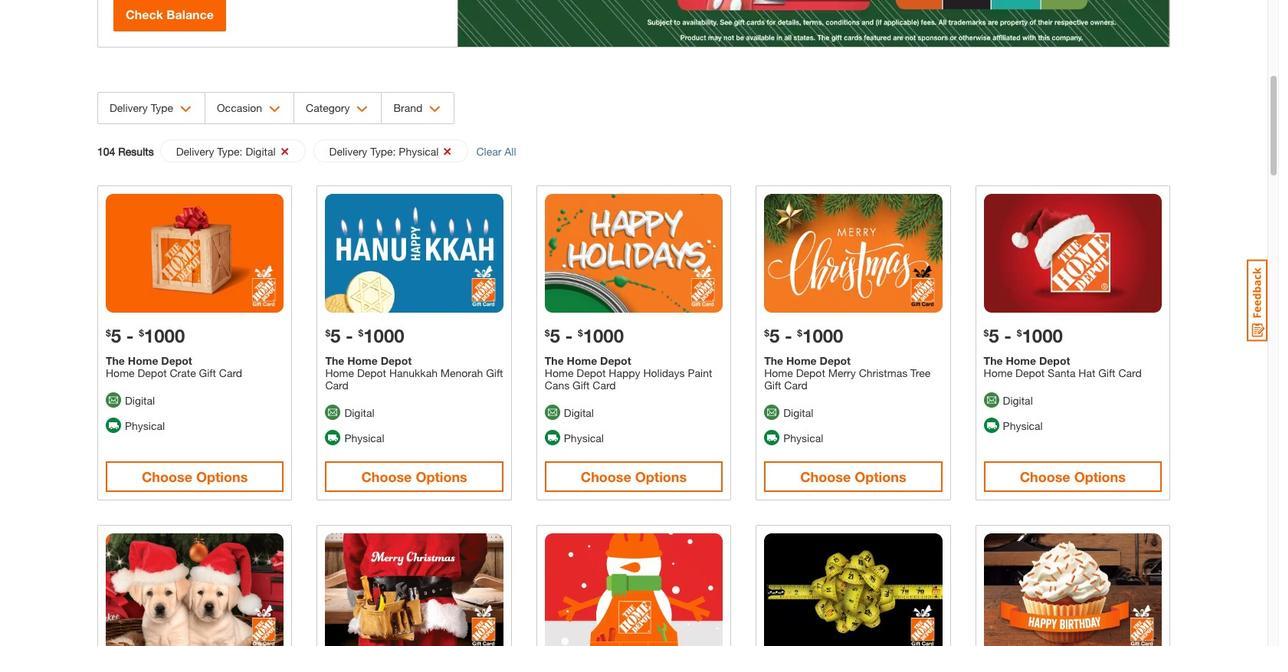 Task type: locate. For each thing, give the bounding box(es) containing it.
1 horizontal spatial open arrow image
[[269, 106, 281, 113]]

gift left merry
[[764, 379, 781, 392]]

the inside the home depot home depot santa hat gift card
[[984, 354, 1003, 367]]

3 $ from the left
[[545, 327, 550, 339]]

physical for santa
[[1003, 419, 1043, 432]]

card inside the home depot home depot santa hat gift card
[[1119, 366, 1142, 379]]

3 open arrow image from the left
[[429, 106, 441, 113]]

digital down the home depot home depot crate gift card in the bottom of the page
[[125, 394, 155, 407]]

delivery type link
[[98, 93, 205, 123]]

3 5 from the left
[[330, 325, 341, 346]]

1 5 from the left
[[111, 325, 121, 346]]

digital image for home depot santa hat gift card
[[984, 393, 999, 408]]

the inside the home depot home depot crate gift card
[[106, 354, 125, 367]]

1 1000 from the left
[[144, 325, 185, 346]]

open arrow image inside 'delivery type' link
[[180, 106, 192, 113]]

digital down the home depot home depot merry christmas tree gift card
[[783, 406, 813, 419]]

delivery type
[[110, 101, 173, 114]]

open arrow image inside brand link
[[429, 106, 441, 113]]

type:
[[217, 145, 243, 158], [370, 145, 396, 158]]

delivery right results on the top left of page
[[176, 145, 214, 158]]

gift inside the home depot home depot santa hat gift card
[[1099, 366, 1116, 379]]

2 the from the left
[[545, 354, 564, 367]]

3 choose options from the left
[[581, 468, 687, 485]]

gift inside the home depot home depot hanukkah menorah gift card
[[486, 366, 503, 379]]

type: inside delivery type: digital button
[[217, 145, 243, 158]]

type: inside delivery type: physical button
[[370, 145, 396, 158]]

$
[[106, 327, 111, 339], [139, 327, 144, 339], [545, 327, 550, 339], [578, 327, 583, 339], [325, 327, 330, 339], [358, 327, 363, 339], [764, 327, 769, 339], [797, 327, 803, 339], [984, 327, 989, 339], [1017, 327, 1022, 339]]

3 - from the left
[[346, 325, 353, 346]]

1 horizontal spatial type:
[[370, 145, 396, 158]]

physical image
[[984, 418, 999, 433], [325, 430, 341, 445]]

1000 up happy
[[583, 325, 624, 346]]

3 the from the left
[[325, 354, 344, 367]]

- for the home depot home depot merry christmas tree gift card
[[785, 325, 792, 346]]

- up the home depot home depot santa hat gift card
[[1004, 325, 1012, 346]]

open arrow image
[[180, 106, 192, 113], [269, 106, 281, 113], [429, 106, 441, 113]]

- up the home depot home depot merry christmas tree gift card
[[785, 325, 792, 346]]

digital for the home depot home depot merry christmas tree gift card
[[783, 406, 813, 419]]

options for gift
[[196, 468, 248, 485]]

4 choose options button from the left
[[764, 461, 942, 492]]

the for home depot merry christmas tree gift card
[[764, 354, 783, 367]]

2 horizontal spatial open arrow image
[[429, 106, 441, 113]]

2 horizontal spatial delivery
[[329, 145, 367, 158]]

digital image for home depot merry christmas tree gift card
[[764, 405, 780, 420]]

choose options for crate
[[142, 468, 248, 485]]

5 choose options button from the left
[[984, 461, 1162, 492]]

choose
[[142, 468, 192, 485], [361, 468, 412, 485], [581, 468, 631, 485], [800, 468, 851, 485], [1020, 468, 1070, 485]]

2 - from the left
[[565, 325, 573, 346]]

0 horizontal spatial delivery
[[110, 101, 148, 114]]

9 $ from the left
[[984, 327, 989, 339]]

digital
[[246, 145, 276, 158]]

clear
[[476, 144, 502, 158]]

check
[[126, 7, 163, 21]]

physical
[[125, 419, 165, 432], [1003, 419, 1043, 432], [564, 431, 604, 444], [344, 431, 384, 444], [783, 431, 823, 444]]

2 choose from the left
[[361, 468, 412, 485]]

open arrow image right type
[[180, 106, 192, 113]]

depot
[[161, 354, 192, 367], [600, 354, 631, 367], [381, 354, 412, 367], [820, 354, 851, 367], [1039, 354, 1070, 367], [138, 366, 167, 379], [577, 366, 606, 379], [357, 366, 386, 379], [796, 366, 825, 379], [1016, 366, 1045, 379]]

5 the from the left
[[984, 354, 1003, 367]]

2 5 from the left
[[550, 325, 560, 346]]

104 results
[[97, 144, 154, 158]]

the
[[106, 354, 125, 367], [545, 354, 564, 367], [325, 354, 344, 367], [764, 354, 783, 367], [984, 354, 1003, 367]]

tree
[[911, 366, 931, 379]]

5 1000 from the left
[[1022, 325, 1063, 346]]

5 $ 5 - $ 1000 from the left
[[984, 325, 1063, 346]]

digital down the home depot home depot hanukkah menorah gift card on the bottom of the page
[[344, 406, 374, 419]]

physical image for the home depot home depot happy holidays paint cans gift card
[[545, 430, 560, 445]]

1000 up hanukkah
[[363, 325, 404, 346]]

delivery left type
[[110, 101, 148, 114]]

104
[[97, 144, 115, 158]]

delivery down open arrow image
[[329, 145, 367, 158]]

digital down the home depot home depot santa hat gift card
[[1003, 394, 1033, 407]]

physical image for the home depot home depot crate gift card
[[106, 418, 121, 433]]

choose options button
[[106, 461, 284, 492], [325, 461, 503, 492], [545, 461, 723, 492], [764, 461, 942, 492], [984, 461, 1162, 492]]

options for christmas
[[855, 468, 906, 485]]

2 $ 5 - $ 1000 from the left
[[545, 325, 624, 346]]

gift right 'crate'
[[199, 366, 216, 379]]

1 the from the left
[[106, 354, 125, 367]]

gift right menorah
[[486, 366, 503, 379]]

category
[[306, 101, 350, 114]]

happy
[[609, 366, 640, 379]]

digital image for home depot crate gift card
[[106, 393, 121, 408]]

1 options from the left
[[196, 468, 248, 485]]

1 $ 5 - $ 1000 from the left
[[106, 325, 185, 346]]

5 for the home depot home depot hanukkah menorah gift card
[[330, 325, 341, 346]]

- up the home depot home depot crate gift card in the bottom of the page
[[126, 325, 134, 346]]

$ 5 - $ 1000 up merry
[[764, 325, 843, 346]]

holidays
[[643, 366, 685, 379]]

5 choose options from the left
[[1020, 468, 1126, 485]]

choose options button for santa
[[984, 461, 1162, 492]]

digital
[[125, 394, 155, 407], [1003, 394, 1033, 407], [564, 406, 594, 419], [344, 406, 374, 419], [783, 406, 813, 419]]

3 choose from the left
[[581, 468, 631, 485]]

gift inside the home depot home depot merry christmas tree gift card
[[764, 379, 781, 392]]

-
[[126, 325, 134, 346], [565, 325, 573, 346], [346, 325, 353, 346], [785, 325, 792, 346], [1004, 325, 1012, 346]]

delivery type: digital
[[176, 145, 276, 158]]

2 horizontal spatial physical image
[[764, 430, 780, 445]]

physical for merry
[[783, 431, 823, 444]]

1 horizontal spatial delivery
[[176, 145, 214, 158]]

clear all
[[476, 144, 516, 158]]

choose for crate
[[142, 468, 192, 485]]

delivery type: digital button
[[160, 139, 305, 163]]

3 options from the left
[[635, 468, 687, 485]]

1000 up merry
[[803, 325, 843, 346]]

the home depot home depot crate gift card
[[106, 354, 242, 379]]

gift right hat
[[1099, 366, 1116, 379]]

4 1000 from the left
[[803, 325, 843, 346]]

digital for the home depot home depot crate gift card
[[125, 394, 155, 407]]

the inside the home depot home depot happy holidays paint cans gift card
[[545, 354, 564, 367]]

occasion
[[217, 101, 262, 114]]

$ 5 - $ 1000 for crate
[[106, 325, 185, 346]]

home depot tape measure bow gift card image
[[764, 533, 942, 646]]

brand link
[[382, 93, 454, 123]]

1 horizontal spatial physical image
[[984, 418, 999, 433]]

$ 5 - $ 1000 for happy
[[545, 325, 624, 346]]

1 open arrow image from the left
[[180, 106, 192, 113]]

physical image
[[106, 418, 121, 433], [545, 430, 560, 445], [764, 430, 780, 445]]

cans
[[545, 379, 570, 392]]

choose options button for happy
[[545, 461, 723, 492]]

5 choose from the left
[[1020, 468, 1070, 485]]

choose for santa
[[1020, 468, 1070, 485]]

4 the from the left
[[764, 354, 783, 367]]

0 horizontal spatial physical image
[[106, 418, 121, 433]]

options
[[196, 468, 248, 485], [416, 468, 467, 485], [635, 468, 687, 485], [855, 468, 906, 485], [1074, 468, 1126, 485]]

4 $ 5 - $ 1000 from the left
[[764, 325, 843, 346]]

2 $ from the left
[[139, 327, 144, 339]]

digital down "cans" in the bottom of the page
[[564, 406, 594, 419]]

1 choose options from the left
[[142, 468, 248, 485]]

1 - from the left
[[126, 325, 134, 346]]

2 1000 from the left
[[583, 325, 624, 346]]

1 choose from the left
[[142, 468, 192, 485]]

- up the home depot home depot hanukkah menorah gift card on the bottom of the page
[[346, 325, 353, 346]]

delivery for delivery type: digital
[[176, 145, 214, 158]]

2 open arrow image from the left
[[269, 106, 281, 113]]

home depot happy holidays paint cans gift card image
[[545, 194, 723, 313]]

check balance link
[[113, 0, 226, 31]]

$ 5 - $ 1000 up the home depot home depot santa hat gift card
[[984, 325, 1063, 346]]

1 type: from the left
[[217, 145, 243, 158]]

choose options for happy
[[581, 468, 687, 485]]

gift right "cans" in the bottom of the page
[[573, 379, 590, 392]]

physical
[[399, 145, 439, 158]]

the for home depot happy holidays paint cans gift card
[[545, 354, 564, 367]]

3 choose options button from the left
[[545, 461, 723, 492]]

merry
[[828, 366, 856, 379]]

$ 5 - $ 1000 up hanukkah
[[325, 325, 404, 346]]

digital image for home depot hanukkah menorah gift card
[[325, 405, 341, 420]]

4 5 from the left
[[769, 325, 780, 346]]

digital image
[[106, 393, 121, 408], [984, 393, 999, 408], [545, 405, 560, 420], [325, 405, 341, 420], [764, 405, 780, 420]]

1000 for happy
[[583, 325, 624, 346]]

digital for the home depot home depot hanukkah menorah gift card
[[344, 406, 374, 419]]

3 $ 5 - $ 1000 from the left
[[325, 325, 404, 346]]

gift
[[199, 366, 216, 379], [486, 366, 503, 379], [1099, 366, 1116, 379], [573, 379, 590, 392], [764, 379, 781, 392]]

3 1000 from the left
[[363, 325, 404, 346]]

1000 up the home depot home depot santa hat gift card
[[1022, 325, 1063, 346]]

4 choose options from the left
[[800, 468, 906, 485]]

2 options from the left
[[416, 468, 467, 485]]

the inside the home depot home depot hanukkah menorah gift card
[[325, 354, 344, 367]]

$ 5 - $ 1000 up happy
[[545, 325, 624, 346]]

$ 5 - $ 1000
[[106, 325, 185, 346], [545, 325, 624, 346], [325, 325, 404, 346], [764, 325, 843, 346], [984, 325, 1063, 346]]

home depot birthday cupcake egift image
[[984, 533, 1162, 646]]

gift inside the home depot home depot happy holidays paint cans gift card
[[573, 379, 590, 392]]

1 horizontal spatial physical image
[[545, 430, 560, 445]]

card inside the home depot home depot crate gift card
[[219, 366, 242, 379]]

type: left physical
[[370, 145, 396, 158]]

$ 5 - $ 1000 up the home depot home depot crate gift card in the bottom of the page
[[106, 325, 185, 346]]

1 choose options button from the left
[[106, 461, 284, 492]]

home depot hanukkah menorah gift card image
[[325, 194, 503, 313]]

feedback link image
[[1247, 259, 1268, 342]]

open arrow image inside occasion link
[[269, 106, 281, 113]]

type: left digital
[[217, 145, 243, 158]]

type
[[151, 101, 173, 114]]

5 5 from the left
[[989, 325, 999, 346]]

2 choose options from the left
[[361, 468, 467, 485]]

1000
[[144, 325, 185, 346], [583, 325, 624, 346], [363, 325, 404, 346], [803, 325, 843, 346], [1022, 325, 1063, 346]]

options for holidays
[[635, 468, 687, 485]]

- up "cans" in the bottom of the page
[[565, 325, 573, 346]]

menorah
[[441, 366, 483, 379]]

card
[[219, 366, 242, 379], [1119, 366, 1142, 379], [593, 379, 616, 392], [325, 379, 349, 392], [784, 379, 808, 392]]

5 options from the left
[[1074, 468, 1126, 485]]

the home depot home depot santa hat gift card
[[984, 354, 1142, 379]]

2 choose options button from the left
[[325, 461, 503, 492]]

7 $ from the left
[[764, 327, 769, 339]]

0 horizontal spatial type:
[[217, 145, 243, 158]]

brand
[[393, 101, 423, 114]]

4 options from the left
[[855, 468, 906, 485]]

physical for crate
[[125, 419, 165, 432]]

5
[[111, 325, 121, 346], [550, 325, 560, 346], [330, 325, 341, 346], [769, 325, 780, 346], [989, 325, 999, 346]]

delivery for delivery type
[[110, 101, 148, 114]]

open arrow image right brand
[[429, 106, 441, 113]]

physical image for the home depot home depot hanukkah menorah gift card
[[325, 430, 341, 445]]

0 horizontal spatial open arrow image
[[180, 106, 192, 113]]

card inside the home depot home depot hanukkah menorah gift card
[[325, 379, 349, 392]]

delivery for delivery type: physical
[[329, 145, 367, 158]]

home
[[128, 354, 158, 367], [567, 354, 597, 367], [347, 354, 378, 367], [786, 354, 817, 367], [1006, 354, 1036, 367], [106, 366, 135, 379], [545, 366, 574, 379], [325, 366, 354, 379], [764, 366, 793, 379], [984, 366, 1013, 379]]

digital for the home depot home depot santa hat gift card
[[1003, 394, 1033, 407]]

$ 5 - $ 1000 for hanukkah
[[325, 325, 404, 346]]

open arrow image right occasion
[[269, 106, 281, 113]]

5 - from the left
[[1004, 325, 1012, 346]]

home depot snowman apron gift card image
[[545, 533, 723, 646]]

choose for hanukkah
[[361, 468, 412, 485]]

options for hat
[[1074, 468, 1126, 485]]

physical for happy
[[564, 431, 604, 444]]

type: for digital
[[217, 145, 243, 158]]

4 - from the left
[[785, 325, 792, 346]]

balance
[[167, 7, 214, 21]]

4 choose from the left
[[800, 468, 851, 485]]

digital image for home depot happy holidays paint cans gift card
[[545, 405, 560, 420]]

the home depot home depot happy holidays paint cans gift card
[[545, 354, 712, 392]]

hanukkah
[[389, 366, 438, 379]]

1000 up the home depot home depot crate gift card in the bottom of the page
[[144, 325, 185, 346]]

2 type: from the left
[[370, 145, 396, 158]]

delivery
[[110, 101, 148, 114], [176, 145, 214, 158], [329, 145, 367, 158]]

0 horizontal spatial physical image
[[325, 430, 341, 445]]

choose options
[[142, 468, 248, 485], [361, 468, 467, 485], [581, 468, 687, 485], [800, 468, 906, 485], [1020, 468, 1126, 485]]

- for the home depot home depot crate gift card
[[126, 325, 134, 346]]

the inside the home depot home depot merry christmas tree gift card
[[764, 354, 783, 367]]



Task type: describe. For each thing, give the bounding box(es) containing it.
5 for the home depot home depot happy holidays paint cans gift card
[[550, 325, 560, 346]]

santa
[[1048, 366, 1076, 379]]

open arrow image for occasion
[[269, 106, 281, 113]]

home depot crate gift card image
[[106, 194, 284, 313]]

5 for the home depot home depot santa hat gift card
[[989, 325, 999, 346]]

choose options button for crate
[[106, 461, 284, 492]]

8 $ from the left
[[797, 327, 803, 339]]

open arrow image for brand
[[429, 106, 441, 113]]

choose options for merry
[[800, 468, 906, 485]]

christmas
[[859, 366, 908, 379]]

home depot santa puppies gift card image
[[106, 533, 284, 646]]

1000 for merry
[[803, 325, 843, 346]]

results
[[118, 144, 154, 158]]

the for home depot hanukkah menorah gift card
[[325, 354, 344, 367]]

choose options button for hanukkah
[[325, 461, 503, 492]]

5 $ from the left
[[325, 327, 330, 339]]

the home depot home depot merry christmas tree gift card
[[764, 354, 931, 392]]

type: for physical
[[370, 145, 396, 158]]

occasion link
[[205, 93, 294, 123]]

image for give the gift of doing image
[[457, 0, 1170, 47]]

options for menorah
[[416, 468, 467, 485]]

the for home depot santa hat gift card
[[984, 354, 1003, 367]]

1000 for santa
[[1022, 325, 1063, 346]]

choose for happy
[[581, 468, 631, 485]]

home depot merry christmas tree gift card image
[[764, 194, 942, 313]]

all
[[505, 144, 516, 158]]

card inside the home depot home depot happy holidays paint cans gift card
[[593, 379, 616, 392]]

1000 for crate
[[144, 325, 185, 346]]

paint
[[688, 366, 712, 379]]

choose options for hanukkah
[[361, 468, 467, 485]]

check balance
[[126, 7, 214, 21]]

choose for merry
[[800, 468, 851, 485]]

choose options for santa
[[1020, 468, 1126, 485]]

10 $ from the left
[[1017, 327, 1022, 339]]

4 $ from the left
[[578, 327, 583, 339]]

clear all link
[[476, 143, 516, 159]]

home depot santa hat gift card image
[[984, 194, 1162, 313]]

choose options button for merry
[[764, 461, 942, 492]]

card inside the home depot home depot merry christmas tree gift card
[[784, 379, 808, 392]]

category link
[[294, 93, 381, 123]]

gift inside the home depot home depot crate gift card
[[199, 366, 216, 379]]

- for the home depot home depot hanukkah menorah gift card
[[346, 325, 353, 346]]

physical for hanukkah
[[344, 431, 384, 444]]

6 $ from the left
[[358, 327, 363, 339]]

5 for the home depot home depot crate gift card
[[111, 325, 121, 346]]

delivery type: physical
[[329, 145, 439, 158]]

physical image for the home depot home depot merry christmas tree gift card
[[764, 430, 780, 445]]

open arrow image
[[357, 106, 368, 113]]

physical image for the home depot home depot santa hat gift card
[[984, 418, 999, 433]]

1000 for hanukkah
[[363, 325, 404, 346]]

$ 5 - $ 1000 for santa
[[984, 325, 1063, 346]]

- for the home depot home depot santa hat gift card
[[1004, 325, 1012, 346]]

digital for the home depot home depot happy holidays paint cans gift card
[[564, 406, 594, 419]]

1 $ from the left
[[106, 327, 111, 339]]

open arrow image for delivery type
[[180, 106, 192, 113]]

$ 5 - $ 1000 for merry
[[764, 325, 843, 346]]

5 for the home depot home depot merry christmas tree gift card
[[769, 325, 780, 346]]

crate
[[170, 366, 196, 379]]

home depot santa tool belt gift card image
[[325, 533, 503, 646]]

hat
[[1079, 366, 1096, 379]]

delivery type: physical button
[[313, 139, 469, 163]]

the home depot home depot hanukkah menorah gift card
[[325, 354, 503, 392]]

- for the home depot home depot happy holidays paint cans gift card
[[565, 325, 573, 346]]

the for home depot crate gift card
[[106, 354, 125, 367]]



Task type: vqa. For each thing, say whether or not it's contained in the screenshot.
3rd open arrow icon from right
yes



